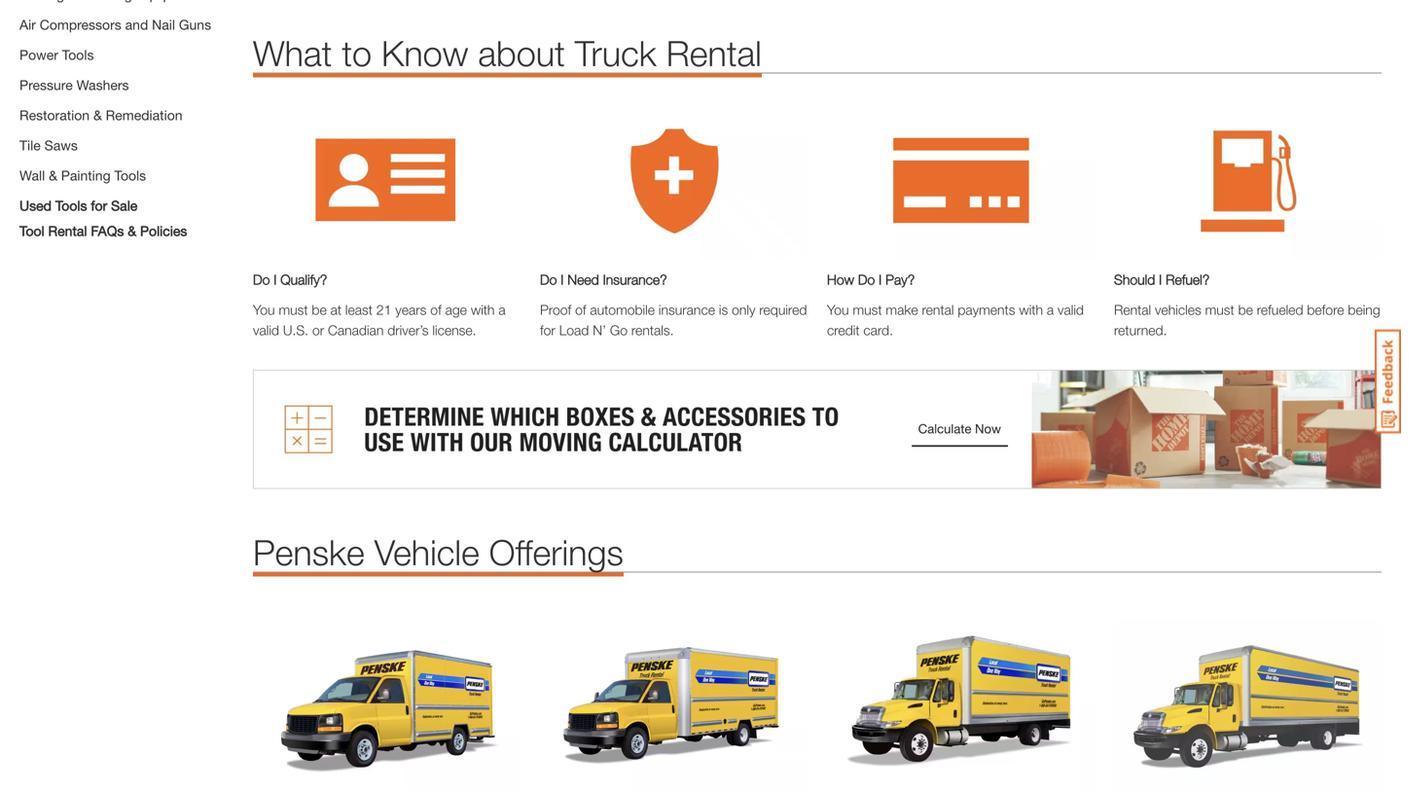Task type: vqa. For each thing, say whether or not it's contained in the screenshot.
TOOLS to the middle
yes



Task type: describe. For each thing, give the bounding box(es) containing it.
do i need insurance?
[[540, 272, 668, 288]]

must for make
[[853, 302, 883, 318]]

about
[[478, 32, 565, 73]]

for inside used tools for sale tool rental faqs & policies
[[91, 198, 107, 214]]

remediation
[[106, 107, 183, 123]]

guns
[[179, 17, 211, 33]]

canadian
[[328, 322, 384, 338]]

rental for tool
[[48, 223, 87, 239]]

vehicle
[[375, 532, 480, 573]]

i for do i need insurance?
[[561, 272, 564, 288]]

compressors
[[40, 17, 121, 33]]

what to know about truck rental
[[253, 32, 762, 73]]

qualify?
[[281, 272, 327, 288]]

should
[[1115, 272, 1156, 288]]

go
[[610, 322, 628, 338]]

tools for used tools for sale tool rental faqs & policies
[[55, 198, 87, 214]]

penske
[[253, 532, 365, 573]]

years
[[396, 302, 427, 318]]

pressure washers link
[[19, 77, 129, 93]]

tile
[[19, 137, 41, 153]]

offerings
[[489, 532, 624, 573]]

rental for truck
[[667, 32, 762, 73]]

driver's
[[388, 322, 429, 338]]

power tools link
[[19, 47, 94, 63]]

age
[[446, 302, 467, 318]]

policies
[[140, 223, 187, 239]]

wall
[[19, 167, 45, 184]]

& for restoration
[[93, 107, 102, 123]]

truck
[[575, 32, 657, 73]]

for inside proof of automobile insurance is only required for load n' go rentals.
[[540, 322, 556, 338]]

rental inside rental vehicles must be refueled before being returned.
[[1115, 302, 1152, 318]]

load
[[560, 322, 589, 338]]

you for you must make rental payments with a valid credit card.
[[828, 302, 850, 318]]

tools for power tools
[[62, 47, 94, 63]]

nail
[[152, 17, 175, 33]]

a inside you must make rental payments with a valid credit card.
[[1047, 302, 1054, 318]]

required
[[760, 302, 807, 318]]

do for do i need insurance?
[[540, 272, 557, 288]]

feedback link image
[[1376, 329, 1402, 434]]

credit
[[828, 322, 860, 338]]

restoration & remediation link
[[19, 107, 183, 123]]

license.
[[433, 322, 477, 338]]

do for do i qualify?
[[253, 272, 270, 288]]

rental vehicles must be refueled before being returned.
[[1115, 302, 1381, 338]]

insurance?
[[603, 272, 668, 288]]

or
[[312, 322, 324, 338]]

proof of automobile insurance is only required for load n' go rentals.
[[540, 302, 807, 338]]

i for do i qualify?
[[274, 272, 277, 288]]

& inside used tools for sale tool rental faqs & policies
[[128, 223, 136, 239]]

rental
[[922, 302, 955, 318]]

must inside rental vehicles must be refueled before being returned.
[[1206, 302, 1235, 318]]

payments
[[958, 302, 1016, 318]]

know
[[382, 32, 469, 73]]

valid inside you must be at least 21 years of age with a valid u.s. or canadian driver's license.
[[253, 322, 279, 338]]

make
[[886, 302, 919, 318]]

and
[[125, 17, 148, 33]]

least
[[346, 302, 373, 318]]

air
[[19, 17, 36, 33]]

used
[[19, 198, 52, 214]]

air compressors and nail guns link
[[19, 17, 211, 33]]

tile saws link
[[19, 137, 78, 153]]

power tools
[[19, 47, 94, 63]]

restoration
[[19, 107, 90, 123]]

only
[[732, 302, 756, 318]]



Task type: locate. For each thing, give the bounding box(es) containing it.
painting
[[61, 167, 111, 184]]

washers
[[77, 77, 129, 93]]

2 horizontal spatial rental
[[1115, 302, 1152, 318]]

& for wall
[[49, 167, 57, 184]]

returned.
[[1115, 322, 1168, 338]]

0 horizontal spatial with
[[471, 302, 495, 318]]

refueled
[[1258, 302, 1304, 318]]

& right the wall
[[49, 167, 57, 184]]

1 vertical spatial rental
[[48, 223, 87, 239]]

vehicles
[[1156, 302, 1202, 318]]

refuel?
[[1166, 272, 1210, 288]]

be left at at the top of the page
[[312, 302, 327, 318]]

i
[[274, 272, 277, 288], [561, 272, 564, 288], [879, 272, 882, 288], [1160, 272, 1163, 288]]

a
[[499, 302, 506, 318], [1047, 302, 1054, 318]]

be inside rental vehicles must be refueled before being returned.
[[1239, 302, 1254, 318]]

2 you from the left
[[828, 302, 850, 318]]

0 vertical spatial for
[[91, 198, 107, 214]]

penske vehicle offerings
[[253, 532, 624, 573]]

you down the do i qualify?
[[253, 302, 275, 318]]

you up "credit"
[[828, 302, 850, 318]]

a inside you must be at least 21 years of age with a valid u.s. or canadian driver's license.
[[499, 302, 506, 318]]

must right vehicles
[[1206, 302, 1235, 318]]

tile saws
[[19, 137, 78, 153]]

i right should
[[1160, 272, 1163, 288]]

tool
[[19, 223, 44, 239]]

be left the refueled
[[1239, 302, 1254, 318]]

of inside you must be at least 21 years of age with a valid u.s. or canadian driver's license.
[[431, 302, 442, 318]]

should i refuel?
[[1115, 272, 1210, 288]]

card.
[[864, 322, 894, 338]]

with inside you must make rental payments with a valid credit card.
[[1020, 302, 1044, 318]]

need
[[568, 272, 599, 288]]

to
[[342, 32, 372, 73]]

1 horizontal spatial with
[[1020, 302, 1044, 318]]

used tools for sale tool rental faqs & policies
[[19, 198, 187, 239]]

tools down wall & painting tools
[[55, 198, 87, 214]]

1 a from the left
[[499, 302, 506, 318]]

with right payments
[[1020, 302, 1044, 318]]

valid left 'u.s.'
[[253, 322, 279, 338]]

be inside you must be at least 21 years of age with a valid u.s. or canadian driver's license.
[[312, 302, 327, 318]]

saws
[[44, 137, 78, 153]]

2 a from the left
[[1047, 302, 1054, 318]]

how do i pay?
[[828, 272, 915, 288]]

do right how
[[859, 272, 876, 288]]

rental inside used tools for sale tool rental faqs & policies
[[48, 223, 87, 239]]

&
[[93, 107, 102, 123], [49, 167, 57, 184], [128, 223, 136, 239]]

2 vertical spatial tools
[[55, 198, 87, 214]]

tools inside used tools for sale tool rental faqs & policies
[[55, 198, 87, 214]]

at
[[331, 302, 342, 318]]

with inside you must be at least 21 years of age with a valid u.s. or canadian driver's license.
[[471, 302, 495, 318]]

must up card. on the top right of page
[[853, 302, 883, 318]]

of
[[431, 302, 442, 318], [575, 302, 587, 318]]

with right age at the top of the page
[[471, 302, 495, 318]]

valid right payments
[[1058, 302, 1085, 318]]

i left qualify?
[[274, 272, 277, 288]]

3 i from the left
[[879, 272, 882, 288]]

with
[[471, 302, 495, 318], [1020, 302, 1044, 318]]

1 vertical spatial for
[[540, 322, 556, 338]]

0 horizontal spatial do
[[253, 272, 270, 288]]

power
[[19, 47, 58, 63]]

0 horizontal spatial valid
[[253, 322, 279, 338]]

0 horizontal spatial be
[[312, 302, 327, 318]]

for down proof
[[540, 322, 556, 338]]

of up load
[[575, 302, 587, 318]]

1 horizontal spatial of
[[575, 302, 587, 318]]

2 horizontal spatial do
[[859, 272, 876, 288]]

2 horizontal spatial &
[[128, 223, 136, 239]]

sale
[[111, 198, 138, 214]]

& right faqs
[[128, 223, 136, 239]]

 image
[[253, 102, 521, 260], [540, 102, 808, 260], [828, 102, 1095, 260], [1115, 102, 1382, 260], [253, 602, 521, 792], [540, 602, 808, 792], [828, 602, 1095, 792], [1115, 602, 1382, 792]]

air compressors and nail guns
[[19, 17, 211, 33]]

1 horizontal spatial be
[[1239, 302, 1254, 318]]

is
[[719, 302, 728, 318]]

automobile
[[590, 302, 655, 318]]

2 be from the left
[[1239, 302, 1254, 318]]

for left sale
[[91, 198, 107, 214]]

pressure washers
[[19, 77, 129, 93]]

wall & painting tools
[[19, 167, 146, 184]]

0 horizontal spatial must
[[279, 302, 308, 318]]

1 vertical spatial valid
[[253, 322, 279, 338]]

0 horizontal spatial a
[[499, 302, 506, 318]]

must up 'u.s.'
[[279, 302, 308, 318]]

be
[[312, 302, 327, 318], [1239, 302, 1254, 318]]

valid
[[1058, 302, 1085, 318], [253, 322, 279, 338]]

must inside you must make rental payments with a valid credit card.
[[853, 302, 883, 318]]

pressure
[[19, 77, 73, 93]]

restoration & remediation
[[19, 107, 183, 123]]

2 do from the left
[[540, 272, 557, 288]]

0 horizontal spatial rental
[[48, 223, 87, 239]]

for
[[91, 198, 107, 214], [540, 322, 556, 338]]

1 horizontal spatial rental
[[667, 32, 762, 73]]

2 horizontal spatial must
[[1206, 302, 1235, 318]]

of inside proof of automobile insurance is only required for load n' go rentals.
[[575, 302, 587, 318]]

do left qualify?
[[253, 272, 270, 288]]

you must be at least 21 years of age with a valid u.s. or canadian driver's license.
[[253, 302, 506, 338]]

1 do from the left
[[253, 272, 270, 288]]

3 must from the left
[[1206, 302, 1235, 318]]

rentals.
[[632, 322, 674, 338]]

0 vertical spatial &
[[93, 107, 102, 123]]

valid inside you must make rental payments with a valid credit card.
[[1058, 302, 1085, 318]]

1 with from the left
[[471, 302, 495, 318]]

1 vertical spatial &
[[49, 167, 57, 184]]

tools up sale
[[114, 167, 146, 184]]

0 horizontal spatial of
[[431, 302, 442, 318]]

a right age at the top of the page
[[499, 302, 506, 318]]

2 of from the left
[[575, 302, 587, 318]]

u.s.
[[283, 322, 309, 338]]

must
[[279, 302, 308, 318], [853, 302, 883, 318], [1206, 302, 1235, 318]]

do up proof
[[540, 272, 557, 288]]

0 vertical spatial rental
[[667, 32, 762, 73]]

i left need
[[561, 272, 564, 288]]

i left pay?
[[879, 272, 882, 288]]

a right payments
[[1047, 302, 1054, 318]]

rental
[[667, 32, 762, 73], [48, 223, 87, 239], [1115, 302, 1152, 318]]

2 must from the left
[[853, 302, 883, 318]]

0 horizontal spatial for
[[91, 198, 107, 214]]

used tools for sale link
[[19, 196, 138, 216]]

1 horizontal spatial valid
[[1058, 302, 1085, 318]]

1 i from the left
[[274, 272, 277, 288]]

0 vertical spatial valid
[[1058, 302, 1085, 318]]

insurance
[[659, 302, 716, 318]]

tools down compressors
[[62, 47, 94, 63]]

2 vertical spatial rental
[[1115, 302, 1152, 318]]

2 vertical spatial &
[[128, 223, 136, 239]]

1 you from the left
[[253, 302, 275, 318]]

1 horizontal spatial a
[[1047, 302, 1054, 318]]

1 of from the left
[[431, 302, 442, 318]]

1 horizontal spatial must
[[853, 302, 883, 318]]

wall & painting tools link
[[19, 167, 146, 184]]

being
[[1349, 302, 1381, 318]]

1 vertical spatial tools
[[114, 167, 146, 184]]

0 horizontal spatial &
[[49, 167, 57, 184]]

must inside you must be at least 21 years of age with a valid u.s. or canadian driver's license.
[[279, 302, 308, 318]]

do
[[253, 272, 270, 288], [540, 272, 557, 288], [859, 272, 876, 288]]

n'
[[593, 322, 606, 338]]

i for should i refuel?
[[1160, 272, 1163, 288]]

proof
[[540, 302, 572, 318]]

2 i from the left
[[561, 272, 564, 288]]

determine which boxes & accessories to use with our moving calculator - calculate now image
[[253, 370, 1382, 489]]

must for be
[[279, 302, 308, 318]]

0 vertical spatial tools
[[62, 47, 94, 63]]

you must make rental payments with a valid credit card.
[[828, 302, 1085, 338]]

1 horizontal spatial for
[[540, 322, 556, 338]]

before
[[1308, 302, 1345, 318]]

you for you must be at least 21 years of age with a valid u.s. or canadian driver's license.
[[253, 302, 275, 318]]

1 horizontal spatial do
[[540, 272, 557, 288]]

pay?
[[886, 272, 915, 288]]

1 horizontal spatial you
[[828, 302, 850, 318]]

tools
[[62, 47, 94, 63], [114, 167, 146, 184], [55, 198, 87, 214]]

you inside you must make rental payments with a valid credit card.
[[828, 302, 850, 318]]

tool rental faqs & policies link
[[19, 221, 187, 241]]

what
[[253, 32, 332, 73]]

1 be from the left
[[312, 302, 327, 318]]

& down 'washers'
[[93, 107, 102, 123]]

faqs
[[91, 223, 124, 239]]

how
[[828, 272, 855, 288]]

do i qualify?
[[253, 272, 327, 288]]

of left age at the top of the page
[[431, 302, 442, 318]]

2 with from the left
[[1020, 302, 1044, 318]]

you inside you must be at least 21 years of age with a valid u.s. or canadian driver's license.
[[253, 302, 275, 318]]

21
[[377, 302, 392, 318]]

1 horizontal spatial &
[[93, 107, 102, 123]]

4 i from the left
[[1160, 272, 1163, 288]]

3 do from the left
[[859, 272, 876, 288]]

0 horizontal spatial you
[[253, 302, 275, 318]]

1 must from the left
[[279, 302, 308, 318]]



